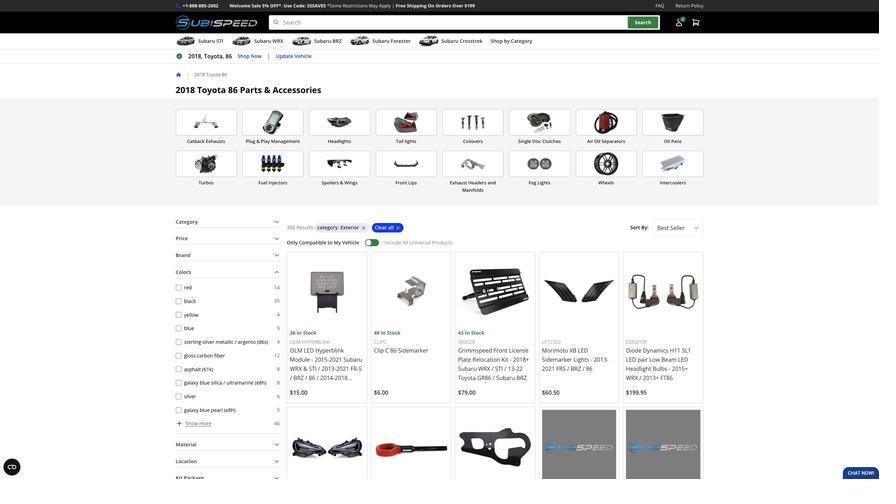 Task type: locate. For each thing, give the bounding box(es) containing it.
only compatible to my vehicle
[[287, 239, 360, 246]]

1 vertical spatial sidemarker
[[543, 356, 573, 364]]

48 in stock clipc clip c 86 sidemarker
[[374, 330, 429, 355]]

sti inside subaru sti dropdown button
[[217, 38, 224, 44]]

in right 43
[[465, 330, 470, 336]]

2018 down home icon
[[176, 84, 195, 96]]

toyota
[[206, 71, 221, 78], [197, 84, 226, 96]]

subaru crosstrek button
[[419, 35, 483, 49]]

1 in from the left
[[297, 330, 302, 336]]

2 horizontal spatial sti
[[496, 365, 503, 373]]

galaxy blue silica / ultramarine (e8h) button
[[176, 380, 181, 386]]

0 vertical spatial vehicle
[[295, 53, 312, 59]]

brz left a subaru forester thumbnail image
[[333, 38, 342, 44]]

0 vertical spatial sidemarker
[[399, 347, 429, 355]]

front inside 43 in stock 094029 grimmspeed front license plate relocation kit - 2018+ subaru wrx / sti / 13-22 toyota gr86 / subaru brz
[[494, 347, 508, 355]]

toyota down "toyota,"
[[206, 71, 221, 78]]

9 for blue
[[277, 325, 280, 332]]

stock for clip
[[387, 330, 401, 336]]

brz inside 43 in stock 094029 grimmspeed front license plate relocation kit - 2018+ subaru wrx / sti / 13-22 toyota gr86 / subaru brz
[[517, 374, 527, 382]]

single disc clutches
[[519, 138, 562, 144]]

in right 36
[[297, 330, 302, 336]]

silica
[[211, 380, 222, 386]]

forester
[[391, 38, 411, 44], [290, 383, 312, 391]]

sidemarker inside the lf72302 morimoto xb led sidemarker lights - 2013- 2021 frs / brz / 86
[[543, 356, 573, 364]]

2013- inside the lf72302 morimoto xb led sidemarker lights - 2013- 2021 frs / brz / 86
[[594, 356, 609, 364]]

2 in from the left
[[381, 330, 386, 336]]

a subaru forester thumbnail image image
[[350, 36, 370, 46]]

forester left a subaru crosstrek thumbnail image
[[391, 38, 411, 44]]

toyota for 2018 toyota 86
[[206, 71, 221, 78]]

1 8 from the top
[[277, 366, 280, 372]]

| left free
[[392, 2, 395, 9]]

galaxy for galaxy blue silica / ultramarine (e8h)
[[184, 380, 199, 386]]

2 galaxy from the top
[[184, 407, 199, 413]]

lights down the xb
[[574, 356, 590, 364]]

led right the xb
[[579, 347, 589, 355]]

2 9 from the top
[[277, 338, 280, 345]]

2014-
[[321, 374, 335, 382]]

0 horizontal spatial forester
[[290, 383, 312, 391]]

plug & play management image
[[243, 110, 303, 135]]

galaxy right galaxy blue pearl (e8h) button
[[184, 407, 199, 413]]

sti inside 36 in stock olm-hyperblink olm led hyperblink module - 2015-2021 subaru wrx & sti / 2013-2021 fr-s / brz / 86 / 2014-2018 forester / 2013-2017 crosstrek / 2012-2016 impreza / 2010-2014 outback
[[309, 365, 317, 373]]

brz right frs
[[571, 365, 582, 373]]

1 horizontal spatial oil
[[665, 138, 671, 144]]

35
[[274, 298, 280, 304]]

olm
[[290, 347, 303, 355]]

vehicle right 'my'
[[343, 239, 360, 246]]

in inside 43 in stock 094029 grimmspeed front license plate relocation kit - 2018+ subaru wrx / sti / 13-22 toyota gr86 / subaru brz
[[465, 330, 470, 336]]

sale
[[252, 2, 261, 9]]

1 vertical spatial forester
[[290, 383, 312, 391]]

silver right silver button
[[184, 393, 196, 400]]

wrx inside 43 in stock 094029 grimmspeed front license plate relocation kit - 2018+ subaru wrx / sti / 13-22 toyota gr86 / subaru brz
[[479, 365, 491, 373]]

exhaust headers and manifolds image
[[443, 151, 504, 177]]

0 horizontal spatial sidemarker
[[399, 347, 429, 355]]

led up the 2015+
[[679, 356, 689, 364]]

2018 down the 2018,
[[195, 71, 205, 78]]

h11
[[671, 347, 681, 355]]

0 horizontal spatial stock
[[303, 330, 317, 336]]

1 horizontal spatial crosstrek
[[460, 38, 483, 44]]

sticker fab front and rear 3d carbon fiber emblem overlays image
[[543, 410, 617, 479]]

tail lights button
[[376, 109, 437, 145]]

86 right c
[[391, 347, 397, 355]]

0 horizontal spatial front
[[396, 180, 408, 186]]

1 horizontal spatial forester
[[391, 38, 411, 44]]

faq
[[656, 2, 665, 9]]

wrx up gr86
[[479, 365, 491, 373]]

in for grimmspeed
[[465, 330, 470, 336]]

single disc clutches image
[[510, 110, 570, 135]]

oil pans button
[[643, 109, 704, 145]]

6
[[277, 393, 280, 400]]

$199.95
[[627, 389, 648, 397]]

8 down the 12
[[277, 366, 280, 372]]

blue
[[184, 325, 194, 332], [200, 380, 210, 386], [200, 407, 210, 413]]

clutches
[[543, 138, 562, 144]]

sti for grimmspeed
[[496, 365, 503, 373]]

86 inside 48 in stock clipc clip c 86 sidemarker
[[391, 347, 397, 355]]

1 horizontal spatial lights
[[574, 356, 590, 364]]

- inside the lf72302 morimoto xb led sidemarker lights - 2013- 2021 frs / brz / 86
[[591, 356, 593, 364]]

9
[[277, 325, 280, 332], [277, 338, 280, 345]]

crosstrek up impreza
[[290, 393, 315, 400]]

2 8 from the top
[[277, 379, 280, 386]]

0 horizontal spatial silver
[[184, 393, 196, 400]]

diode dynamics h11 sl1 led pair low beam led headlight bulbs - 2015+ wrx / 2013+ ft86 image
[[627, 255, 701, 329]]

0 vertical spatial toyota
[[206, 71, 221, 78]]

wrx down headlight
[[627, 374, 639, 382]]

1 oil from the left
[[595, 138, 601, 144]]

subaru right a subaru crosstrek thumbnail image
[[442, 38, 459, 44]]

disc
[[533, 138, 542, 144]]

86 inside the lf72302 morimoto xb led sidemarker lights - 2013- 2021 frs / brz / 86
[[587, 365, 593, 373]]

0 vertical spatial crosstrek
[[460, 38, 483, 44]]

blue for galaxy blue silica / ultramarine (e8h)
[[200, 380, 210, 386]]

306 results
[[287, 224, 313, 231]]

sti inside 43 in stock 094029 grimmspeed front license plate relocation kit - 2018+ subaru wrx / sti / 13-22 toyota gr86 / subaru brz
[[496, 365, 503, 373]]

wrx inside 36 in stock olm-hyperblink olm led hyperblink module - 2015-2021 subaru wrx & sti / 2013-2021 fr-s / brz / 86 / 2014-2018 forester / 2013-2017 crosstrek / 2012-2016 impreza / 2010-2014 outback
[[290, 365, 302, 373]]

|
[[392, 2, 395, 9], [268, 52, 271, 60]]

$15.00
[[290, 389, 308, 397]]

fuel injectors image
[[243, 151, 303, 177]]

front left lips
[[396, 180, 408, 186]]

show more
[[186, 420, 212, 427]]

search input field
[[269, 15, 661, 30]]

subaru sti button
[[176, 35, 224, 49]]

2 vertical spatial blue
[[200, 407, 210, 413]]

0 vertical spatial (e8h)
[[255, 380, 267, 386]]

0 vertical spatial shop
[[491, 38, 503, 44]]

hyperblink
[[316, 347, 344, 355]]

oil left 'pans'
[[665, 138, 671, 144]]

lights right fog
[[538, 180, 551, 186]]

in for hyperblink
[[297, 330, 302, 336]]

stock up 094029
[[472, 330, 485, 336]]

0 horizontal spatial (e8h)
[[224, 407, 236, 413]]

subaru up now
[[254, 38, 271, 44]]

by:
[[642, 224, 649, 231]]

8 for asphalt (61k)
[[277, 366, 280, 372]]

policy
[[692, 2, 704, 9]]

sidemarker inside 48 in stock clipc clip c 86 sidemarker
[[399, 347, 429, 355]]

2021 inside the lf72302 morimoto xb led sidemarker lights - 2013- 2021 frs / brz / 86
[[543, 365, 555, 373]]

$199
[[465, 2, 475, 9]]

gloss carbon fiber button
[[176, 353, 181, 359]]

1 horizontal spatial shop
[[491, 38, 503, 44]]

crosstrek down 'search input' field
[[460, 38, 483, 44]]

category : exterior
[[318, 224, 360, 231]]

price button
[[176, 233, 280, 244]]

relocation
[[473, 356, 501, 364]]

1 vertical spatial front
[[494, 347, 508, 355]]

(e8h) right pearl
[[224, 407, 236, 413]]

0 vertical spatial 2018
[[195, 71, 205, 78]]

(e8h) right ultramarine
[[255, 380, 267, 386]]

sti down kit
[[496, 365, 503, 373]]

8 for galaxy blue silica / ultramarine (e8h)
[[277, 379, 280, 386]]

black
[[184, 298, 196, 305]]

1 vertical spatial (e8h)
[[224, 407, 236, 413]]

1 horizontal spatial (e8h)
[[255, 380, 267, 386]]

argento
[[238, 339, 256, 345]]

galaxy right galaxy blue silica / ultramarine (e8h) button
[[184, 380, 199, 386]]

2 vertical spatial 2018
[[335, 374, 348, 382]]

silver up carbon
[[203, 339, 215, 345]]

0 vertical spatial lights
[[538, 180, 551, 186]]

- inside dd0217p diode dynamics h11 sl1 led pair low beam led headlight bulbs - 2015+ wrx / 2013+ ft86
[[669, 365, 671, 373]]

in inside 48 in stock clipc clip c 86 sidemarker
[[381, 330, 386, 336]]

2018 for 2018 toyota 86 parts & accessories
[[176, 84, 195, 96]]

sidemarker right c
[[399, 347, 429, 355]]

2021 left fr-
[[337, 365, 349, 373]]

forester up impreza
[[290, 383, 312, 391]]

1 horizontal spatial |
[[392, 2, 395, 9]]

& inside 36 in stock olm-hyperblink olm led hyperblink module - 2015-2021 subaru wrx & sti / 2013-2021 fr-s / brz / 86 / 2014-2018 forester / 2013-2017 crosstrek / 2012-2016 impreza / 2010-2014 outback
[[304, 365, 308, 373]]

play
[[261, 138, 270, 144]]

2021
[[330, 356, 342, 364], [337, 365, 349, 373], [543, 365, 555, 373]]

select... image
[[694, 225, 700, 231]]

category for category
[[176, 218, 198, 225]]

stock inside 48 in stock clipc clip c 86 sidemarker
[[387, 330, 401, 336]]

1 galaxy from the top
[[184, 380, 199, 386]]

include
[[385, 239, 402, 246]]

category up price
[[176, 218, 198, 225]]

+1-888-885-2002
[[183, 2, 219, 9]]

coilovers image
[[443, 110, 504, 135]]

brz down 22 at the bottom of page
[[517, 374, 527, 382]]

vehicle inside 'update vehicle' button
[[295, 53, 312, 59]]

1 horizontal spatial category
[[318, 224, 338, 231]]

1 stock from the left
[[303, 330, 317, 336]]

0 horizontal spatial sti
[[217, 38, 224, 44]]

front
[[396, 180, 408, 186], [494, 347, 508, 355]]

ft86
[[661, 374, 674, 382]]

sti down 2015-
[[309, 365, 317, 373]]

0 vertical spatial blue
[[184, 325, 194, 332]]

1 horizontal spatial in
[[381, 330, 386, 336]]

sti for hyperblink
[[309, 365, 317, 373]]

stock for grimmspeed
[[472, 330, 485, 336]]

2 stock from the left
[[387, 330, 401, 336]]

oil right air at the top right
[[595, 138, 601, 144]]

0 vertical spatial galaxy
[[184, 380, 199, 386]]

welcome
[[230, 2, 251, 9]]

morimoto
[[543, 347, 569, 355]]

4
[[277, 311, 280, 318]]

sidemarker down morimoto
[[543, 356, 573, 364]]

stock up hyperblink
[[303, 330, 317, 336]]

lights inside the lf72302 morimoto xb led sidemarker lights - 2013- 2021 frs / brz / 86
[[574, 356, 590, 364]]

1 horizontal spatial sti
[[309, 365, 317, 373]]

toyota down 2018 toyota 86
[[197, 84, 226, 96]]

1 horizontal spatial sidemarker
[[543, 356, 573, 364]]

blue left pearl
[[200, 407, 210, 413]]

0 horizontal spatial vehicle
[[295, 53, 312, 59]]

red button
[[176, 285, 181, 290]]

lips
[[409, 180, 417, 186]]

| right now
[[268, 52, 271, 60]]

led inside the lf72302 morimoto xb led sidemarker lights - 2013- 2021 frs / brz / 86
[[579, 347, 589, 355]]

subaru sti
[[198, 38, 224, 44]]

1 horizontal spatial stock
[[387, 330, 401, 336]]

stock inside 36 in stock olm-hyperblink olm led hyperblink module - 2015-2021 subaru wrx & sti / 2013-2021 fr-s / brz / 86 / 2014-2018 forester / 2013-2017 crosstrek / 2012-2016 impreza / 2010-2014 outback
[[303, 330, 317, 336]]

vehicle down a subaru brz thumbnail image
[[295, 53, 312, 59]]

0 vertical spatial front
[[396, 180, 408, 186]]

2021 left frs
[[543, 365, 555, 373]]

subaru inside subaru wrx dropdown button
[[254, 38, 271, 44]]

clip c 86 sidemarker image
[[374, 255, 449, 329]]

0 vertical spatial 9
[[277, 325, 280, 332]]

asphalt
[[184, 366, 201, 373]]

in right 48
[[381, 330, 386, 336]]

0 horizontal spatial oil
[[595, 138, 601, 144]]

blue left silica
[[200, 380, 210, 386]]

in
[[297, 330, 302, 336], [381, 330, 386, 336], [465, 330, 470, 336]]

sl1
[[683, 347, 692, 355]]

1 vertical spatial 2018
[[176, 84, 195, 96]]

stock inside 43 in stock 094029 grimmspeed front license plate relocation kit - 2018+ subaru wrx / sti / 13-22 toyota gr86 / subaru brz
[[472, 330, 485, 336]]

0 vertical spatial silver
[[203, 339, 215, 345]]

/ inside dd0217p diode dynamics h11 sl1 led pair low beam led headlight bulbs - 2015+ wrx / 2013+ ft86
[[640, 374, 642, 382]]

category inside category dropdown button
[[176, 218, 198, 225]]

coilovers button
[[443, 109, 504, 145]]

shop left by
[[491, 38, 503, 44]]

use
[[284, 2, 292, 9]]

morimoto xb led sidemarker lights - 2013-2021 frs / brz / 86 image
[[543, 255, 617, 329]]

a subaru crosstrek thumbnail image image
[[419, 36, 439, 46]]

single disc clutches button
[[510, 109, 571, 145]]

subaru right a subaru forester thumbnail image
[[373, 38, 390, 44]]

c
[[386, 347, 389, 355]]

1 horizontal spatial front
[[494, 347, 508, 355]]

1 vertical spatial crosstrek
[[290, 393, 315, 400]]

subispeed logo image
[[176, 15, 258, 30]]

crosstrek inside dropdown button
[[460, 38, 483, 44]]

perrin front tow hook image
[[374, 410, 449, 479]]

open widget image
[[4, 459, 20, 476]]

13-
[[508, 365, 517, 373]]

brz
[[333, 38, 342, 44], [571, 365, 582, 373], [294, 374, 304, 382], [517, 374, 527, 382]]

catback exhausts image
[[176, 110, 237, 135]]

led down diode
[[627, 356, 637, 364]]

9 down the 4
[[277, 325, 280, 332]]

subaru
[[198, 38, 215, 44], [254, 38, 271, 44], [314, 38, 331, 44], [373, 38, 390, 44], [442, 38, 459, 44], [344, 356, 363, 364], [459, 365, 477, 373], [497, 374, 516, 382]]

86 right "toyota,"
[[226, 52, 232, 60]]

0 horizontal spatial category
[[176, 218, 198, 225]]

wrx up update
[[273, 38, 284, 44]]

2010-
[[317, 402, 331, 409]]

0 horizontal spatial lights
[[538, 180, 551, 186]]

led down hyperblink
[[304, 347, 314, 355]]

wheels image
[[577, 151, 637, 177]]

asphalt (61k) button
[[176, 367, 181, 372]]

86 left 2014-
[[309, 374, 316, 382]]

dd0217p diode dynamics h11 sl1 led pair low beam led headlight bulbs - 2015+ wrx / 2013+ ft86
[[627, 339, 692, 382]]

restrictions
[[343, 2, 368, 9]]

1 vertical spatial 9
[[277, 338, 280, 345]]

1 vertical spatial lights
[[574, 356, 590, 364]]

front up kit
[[494, 347, 508, 355]]

1 vertical spatial galaxy
[[184, 407, 199, 413]]

galaxy blue pearl (e8h) button
[[176, 407, 181, 413]]

low
[[650, 356, 661, 364]]

shop left now
[[238, 53, 250, 59]]

86 right frs
[[587, 365, 593, 373]]

& down module
[[304, 365, 308, 373]]

0 vertical spatial forester
[[391, 38, 411, 44]]

a subaru sti thumbnail image image
[[176, 36, 195, 46]]

ultramarine
[[227, 380, 254, 386]]

1 vertical spatial vehicle
[[343, 239, 360, 246]]

show
[[186, 420, 198, 427]]

return policy link
[[676, 2, 704, 10]]

0 vertical spatial 8
[[277, 366, 280, 372]]

2018 up 2017
[[335, 374, 348, 382]]

1 9 from the top
[[277, 325, 280, 332]]

1 vertical spatial |
[[268, 52, 271, 60]]

0 horizontal spatial shop
[[238, 53, 250, 59]]

9 up the 12
[[277, 338, 280, 345]]

wrx down module
[[290, 365, 302, 373]]

my
[[334, 239, 341, 246]]

& inside "button"
[[257, 138, 260, 144]]

blue right the blue button
[[184, 325, 194, 332]]

- inside 43 in stock 094029 grimmspeed front license plate relocation kit - 2018+ subaru wrx / sti / 13-22 toyota gr86 / subaru brz
[[510, 356, 512, 364]]

2 horizontal spatial in
[[465, 330, 470, 336]]

& left 'play'
[[257, 138, 260, 144]]

in inside 36 in stock olm-hyperblink olm led hyperblink module - 2015-2021 subaru wrx & sti / 2013-2021 fr-s / brz / 86 / 2014-2018 forester / 2013-2017 crosstrek / 2012-2016 impreza / 2010-2014 outback
[[297, 330, 302, 336]]

gloss carbon fiber
[[184, 352, 225, 359]]

shop inside dropdown button
[[491, 38, 503, 44]]

category up to
[[318, 224, 338, 231]]

subaru inside subaru crosstrek dropdown button
[[442, 38, 459, 44]]

spoilers & wings image
[[310, 151, 370, 177]]

1 vertical spatial blue
[[200, 380, 210, 386]]

clip
[[374, 347, 384, 355]]

subaru up 2018, toyota, 86
[[198, 38, 215, 44]]

subaru up fr-
[[344, 356, 363, 364]]

3 in from the left
[[465, 330, 470, 336]]

2 horizontal spatial stock
[[472, 330, 485, 336]]

& left wings
[[340, 180, 344, 186]]

stock right 48
[[387, 330, 401, 336]]

lights
[[538, 180, 551, 186], [574, 356, 590, 364]]

1 vertical spatial toyota
[[197, 84, 226, 96]]

2013-
[[594, 356, 609, 364], [322, 365, 337, 373], [317, 383, 332, 391]]

1 vertical spatial shop
[[238, 53, 250, 59]]

86
[[226, 52, 232, 60], [222, 71, 227, 78], [228, 84, 238, 96], [391, 347, 397, 355], [587, 365, 593, 373], [309, 374, 316, 382]]

(d6s)
[[257, 339, 268, 345]]

brz up the $15.00
[[294, 374, 304, 382]]

3 stock from the left
[[472, 330, 485, 336]]

1 vertical spatial 8
[[277, 379, 280, 386]]

0 horizontal spatial crosstrek
[[290, 393, 315, 400]]

sti up "toyota,"
[[217, 38, 224, 44]]

gloss
[[184, 352, 196, 359]]

intercoolers button
[[643, 151, 704, 194]]

8 up 6
[[277, 379, 280, 386]]

$79.00
[[459, 389, 476, 397]]

0 horizontal spatial in
[[297, 330, 302, 336]]

subaru right a subaru brz thumbnail image
[[314, 38, 331, 44]]

1 vertical spatial 2013-
[[322, 365, 337, 373]]

grimmspeed
[[459, 347, 493, 355]]

red
[[184, 284, 192, 291]]

tail lights image
[[376, 110, 437, 135]]

material
[[176, 441, 197, 448]]

0 vertical spatial 2013-
[[594, 356, 609, 364]]



Task type: vqa. For each thing, say whether or not it's contained in the screenshot.


Task type: describe. For each thing, give the bounding box(es) containing it.
tail lights
[[396, 138, 417, 144]]

update vehicle
[[276, 53, 312, 59]]

galaxy for galaxy blue pearl (e8h)
[[184, 407, 199, 413]]

shop for shop by category
[[491, 38, 503, 44]]

plug & play management
[[246, 138, 300, 144]]

36 in stock olm-hyperblink olm led hyperblink module - 2015-2021 subaru wrx & sti / 2013-2021 fr-s / brz / 86 / 2014-2018 forester / 2013-2017 crosstrek / 2012-2016 impreza / 2010-2014 outback
[[290, 330, 363, 419]]

a subaru wrx thumbnail image image
[[232, 36, 252, 46]]

crosstrek inside 36 in stock olm-hyperblink olm led hyperblink module - 2015-2021 subaru wrx & sti / 2013-2021 fr-s / brz / 86 / 2014-2018 forester / 2013-2017 crosstrek / 2012-2016 impreza / 2010-2014 outback
[[290, 393, 315, 400]]

2 oil from the left
[[665, 138, 671, 144]]

exterior
[[341, 224, 360, 231]]

& right parts
[[264, 84, 271, 96]]

module
[[290, 356, 310, 364]]

manifolds
[[463, 187, 484, 193]]

888-
[[190, 2, 199, 9]]

off*.
[[270, 2, 283, 9]]

$60.50
[[543, 389, 560, 397]]

subaru up 'toyota'
[[459, 365, 477, 373]]

brz inside dropdown button
[[333, 38, 342, 44]]

- inside 36 in stock olm-hyperblink olm led hyperblink module - 2015-2021 subaru wrx & sti / 2013-2021 fr-s / brz / 86 / 2014-2018 forester / 2013-2017 crosstrek / 2012-2016 impreza / 2010-2014 outback
[[312, 356, 313, 364]]

lf72302
[[543, 339, 562, 345]]

86 down "toyota,"
[[222, 71, 227, 78]]

turbos image
[[176, 151, 237, 177]]

return policy
[[676, 2, 704, 9]]

0 horizontal spatial |
[[268, 52, 271, 60]]

sssave5
[[307, 2, 326, 9]]

86 inside 36 in stock olm-hyperblink olm led hyperblink module - 2015-2021 subaru wrx & sti / 2013-2021 fr-s / brz / 86 / 2014-2018 forester / 2013-2017 crosstrek / 2012-2016 impreza / 2010-2014 outback
[[309, 374, 316, 382]]

search button
[[628, 17, 659, 28]]

sterling
[[184, 339, 201, 345]]

+1-
[[183, 2, 190, 9]]

shop now link
[[238, 52, 262, 60]]

*some restrictions may apply | free shipping on orders over $199
[[327, 2, 475, 9]]

sterling silver metallic / argento (d6s)
[[184, 339, 268, 345]]

intercoolers image
[[643, 151, 704, 177]]

shop for shop now
[[238, 53, 250, 59]]

faq link
[[656, 2, 665, 10]]

may
[[369, 2, 378, 9]]

front lips button
[[376, 151, 437, 194]]

category
[[512, 38, 533, 44]]

shop by category
[[491, 38, 533, 44]]

fog lights image
[[510, 151, 570, 177]]

turbos
[[199, 180, 214, 186]]

:
[[338, 224, 339, 231]]

impreza
[[290, 402, 312, 409]]

catback
[[187, 138, 205, 144]]

category for category : exterior
[[318, 224, 338, 231]]

exhaust headers and manifolds
[[450, 180, 496, 193]]

toyota,
[[204, 52, 224, 60]]

+1-888-885-2002 link
[[183, 2, 219, 10]]

catback exhausts button
[[176, 109, 237, 145]]

subaru inside 36 in stock olm-hyperblink olm led hyperblink module - 2015-2021 subaru wrx & sti / 2013-2021 fr-s / brz / 86 / 2014-2018 forester / 2013-2017 crosstrek / 2012-2016 impreza / 2010-2014 outback
[[344, 356, 363, 364]]

forester inside 36 in stock olm-hyperblink olm led hyperblink module - 2015-2021 subaru wrx & sti / 2013-2021 fr-s / brz / 86 / 2014-2018 forester / 2013-2017 crosstrek / 2012-2016 impreza / 2010-2014 outback
[[290, 383, 312, 391]]

exhaust headers and manifolds button
[[443, 151, 504, 194]]

forester inside dropdown button
[[391, 38, 411, 44]]

fuel injectors button
[[243, 151, 304, 194]]

air oil separators image
[[577, 110, 637, 135]]

include all universal products
[[385, 239, 453, 246]]

headlights image
[[310, 110, 370, 135]]

brand
[[176, 252, 191, 259]]

grimmspeed front license plate relocation kit - 2018+ subaru wrx / sti / 13-22 toyota gr86 / subaru brz image
[[459, 255, 533, 329]]

2018 for 2018 toyota 86
[[195, 71, 205, 78]]

beam
[[662, 356, 677, 364]]

43
[[459, 330, 464, 336]]

36
[[290, 330, 296, 336]]

2021 down hyperblink
[[330, 356, 342, 364]]

more
[[199, 420, 212, 427]]

1 vertical spatial silver
[[184, 393, 196, 400]]

fr-s / brz / 86 drivers side tail gasket lh image
[[459, 410, 533, 479]]

colors button
[[176, 267, 280, 278]]

return
[[676, 2, 691, 9]]

olm sequential style headlights with 6000k hid - 2013-2016 scion fr-s / subaru brz / toyota 86 image
[[290, 410, 365, 479]]

fog
[[529, 180, 537, 186]]

price
[[176, 235, 188, 242]]

86 left parts
[[228, 84, 238, 96]]

brand button
[[176, 250, 280, 261]]

22
[[517, 365, 523, 373]]

sticker fab sti ts jdm style front bumper pinstripe (yellow) - 2013-2021 scion fr-s / subaru brz / toyota 86 image
[[627, 410, 701, 479]]

turbos button
[[176, 151, 237, 194]]

14
[[274, 284, 280, 291]]

location button
[[176, 456, 280, 467]]

a subaru brz thumbnail image image
[[292, 36, 312, 46]]

material button
[[176, 439, 280, 450]]

5%
[[262, 2, 269, 9]]

spoilers & wings button
[[309, 151, 370, 194]]

fog lights
[[529, 180, 551, 186]]

show more button
[[176, 420, 212, 428]]

metallic
[[216, 339, 234, 345]]

9 for sterling silver metallic / argento (d6s)
[[277, 338, 280, 345]]

pans
[[672, 138, 682, 144]]

(61k)
[[202, 366, 213, 373]]

exhausts
[[206, 138, 225, 144]]

dd0217p
[[627, 339, 648, 345]]

license
[[510, 347, 529, 355]]

air oil separators button
[[576, 109, 637, 145]]

subaru down 13-
[[497, 374, 516, 382]]

compatible
[[299, 239, 327, 246]]

brz inside 36 in stock olm-hyperblink olm led hyperblink module - 2015-2021 subaru wrx & sti / 2013-2021 fr-s / brz / 86 / 2014-2018 forester / 2013-2017 crosstrek / 2012-2016 impreza / 2010-2014 outback
[[294, 374, 304, 382]]

0 vertical spatial |
[[392, 2, 395, 9]]

subaru wrx
[[254, 38, 284, 44]]

accessories
[[273, 84, 322, 96]]

s
[[359, 365, 362, 373]]

in for clip
[[381, 330, 386, 336]]

sterling silver metallic / argento (d6s) button
[[176, 339, 181, 345]]

subaru inside 'subaru brz' dropdown button
[[314, 38, 331, 44]]

lights inside button
[[538, 180, 551, 186]]

blue button
[[176, 326, 181, 331]]

toyota for 2018 toyota 86 parts & accessories
[[197, 84, 226, 96]]

Select... button
[[654, 219, 704, 236]]

1 horizontal spatial vehicle
[[343, 239, 360, 246]]

all
[[389, 224, 394, 231]]

home image
[[176, 72, 181, 77]]

stock for hyperblink
[[303, 330, 317, 336]]

clipc
[[374, 339, 387, 345]]

tail
[[396, 138, 404, 144]]

wrx inside dropdown button
[[273, 38, 284, 44]]

led inside 36 in stock olm-hyperblink olm led hyperblink module - 2015-2021 subaru wrx & sti / 2013-2021 fr-s / brz / 86 / 2014-2018 forester / 2013-2017 crosstrek / 2012-2016 impreza / 2010-2014 outback
[[304, 347, 314, 355]]

2018 inside 36 in stock olm-hyperblink olm led hyperblink module - 2015-2021 subaru wrx & sti / 2013-2021 fr-s / brz / 86 / 2014-2018 forester / 2013-2017 crosstrek / 2012-2016 impreza / 2010-2014 outback
[[335, 374, 348, 382]]

2018+
[[514, 356, 530, 364]]

subaru inside subaru sti dropdown button
[[198, 38, 215, 44]]

subaru inside subaru forester dropdown button
[[373, 38, 390, 44]]

fuel injectors
[[259, 180, 288, 186]]

subaru wrx button
[[232, 35, 284, 49]]

2 vertical spatial 2013-
[[317, 383, 332, 391]]

wheels button
[[576, 151, 637, 194]]

to
[[328, 239, 333, 246]]

free
[[396, 2, 406, 9]]

xb
[[570, 347, 577, 355]]

blue for galaxy blue pearl (e8h)
[[200, 407, 210, 413]]

1 horizontal spatial silver
[[203, 339, 215, 345]]

fr-
[[351, 365, 359, 373]]

oil pans image
[[643, 110, 704, 135]]

gr86
[[478, 374, 492, 382]]

button image
[[675, 18, 684, 27]]

12
[[274, 352, 280, 359]]

silver button
[[176, 394, 181, 399]]

black button
[[176, 298, 181, 304]]

wings
[[345, 180, 358, 186]]

wrx inside dd0217p diode dynamics h11 sl1 led pair low beam led headlight bulbs - 2015+ wrx / 2013+ ft86
[[627, 374, 639, 382]]

yellow button
[[176, 312, 181, 318]]

front inside 'button'
[[396, 180, 408, 186]]

pearl
[[211, 407, 223, 413]]

olm led hyperblink module - 2015-2021 subaru wrx & sti / 2013-2021 fr-s / brz / 86 / 2014-2018 forester / 2013-2017 crosstrek / 2012-2016 impreza / 2010-2014 outback image
[[290, 255, 365, 329]]

all
[[403, 239, 409, 246]]

plug & play management button
[[243, 109, 304, 145]]

& inside button
[[340, 180, 344, 186]]

brz inside the lf72302 morimoto xb led sidemarker lights - 2013- 2021 frs / brz / 86
[[571, 365, 582, 373]]

management
[[271, 138, 300, 144]]

front lips image
[[376, 151, 437, 177]]



